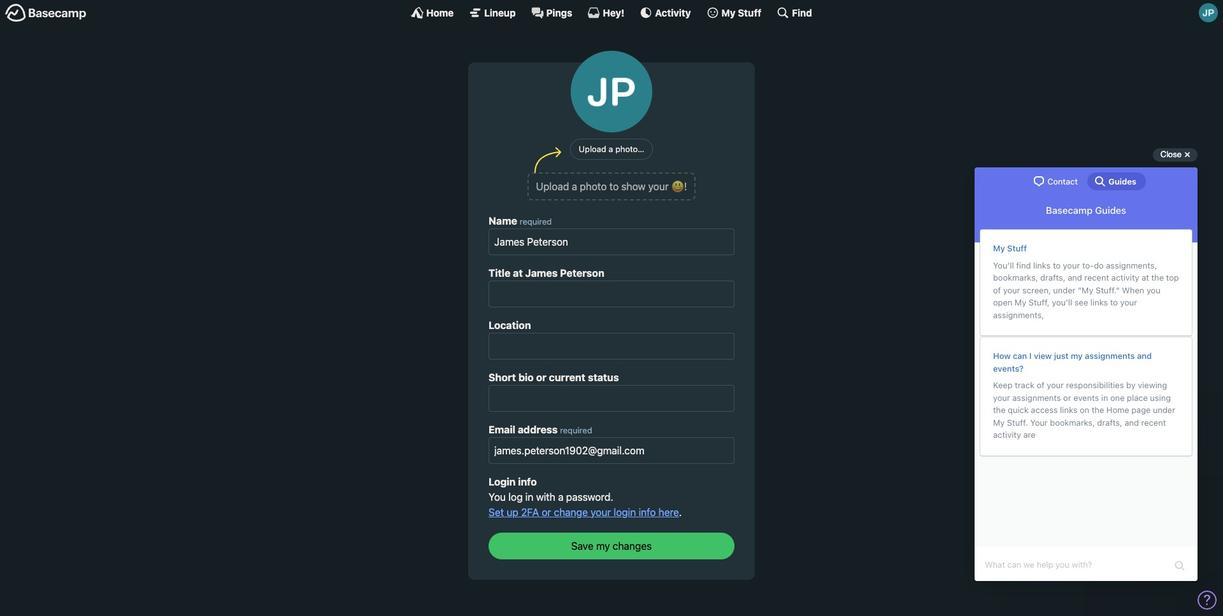 Task type: describe. For each thing, give the bounding box(es) containing it.
here
[[659, 507, 679, 518]]

up
[[507, 507, 519, 518]]

😃!
[[672, 181, 687, 192]]

.
[[679, 507, 682, 518]]

my stuff button
[[707, 6, 762, 19]]

lineup link
[[469, 6, 516, 19]]

close
[[1161, 150, 1182, 159]]

bio
[[519, 372, 534, 383]]

hey! button
[[588, 6, 625, 19]]

james peterson image
[[571, 51, 653, 133]]

location
[[489, 320, 531, 331]]

upload a photo…
[[579, 144, 645, 154]]

login
[[489, 476, 516, 488]]

Location text field
[[489, 333, 735, 360]]

a inside 'login info you log in with              a password. set up 2fa or change your login info here .'
[[558, 492, 564, 503]]

find
[[792, 7, 813, 18]]

show
[[622, 181, 646, 192]]

my
[[722, 7, 736, 18]]

close button
[[1153, 147, 1198, 163]]

peterson
[[560, 267, 605, 279]]

upload a photo to show your 😃!
[[536, 181, 687, 192]]

address
[[518, 424, 558, 436]]

required inside "email address required"
[[560, 425, 592, 436]]

title
[[489, 267, 511, 279]]

login
[[614, 507, 636, 518]]

Short bio or current status text field
[[489, 385, 735, 412]]

password.
[[566, 492, 614, 503]]

a for photo
[[572, 181, 577, 192]]

name required
[[489, 215, 552, 227]]

log
[[509, 492, 523, 503]]

lineup
[[484, 7, 516, 18]]

1 horizontal spatial info
[[639, 507, 656, 518]]

home link
[[411, 6, 454, 19]]

short bio or current status
[[489, 372, 619, 383]]

pings button
[[531, 6, 573, 19]]

current
[[549, 372, 586, 383]]

title at james peterson
[[489, 267, 605, 279]]

photo
[[580, 181, 607, 192]]



Task type: locate. For each thing, give the bounding box(es) containing it.
login info you log in with              a password. set up 2fa or change your login info here .
[[489, 476, 682, 518]]

short
[[489, 372, 516, 383]]

None submit
[[489, 533, 735, 560]]

0 vertical spatial a
[[609, 144, 613, 154]]

activity link
[[640, 6, 691, 19]]

1 vertical spatial upload
[[536, 181, 569, 192]]

required
[[520, 216, 552, 227], [560, 425, 592, 436]]

or right bio
[[536, 372, 547, 383]]

0 horizontal spatial your
[[591, 507, 611, 518]]

None text field
[[489, 229, 735, 255]]

0 vertical spatial or
[[536, 372, 547, 383]]

info left the here
[[639, 507, 656, 518]]

pings
[[547, 7, 573, 18]]

set
[[489, 507, 504, 518]]

upload left photo
[[536, 181, 569, 192]]

you
[[489, 492, 506, 503]]

0 horizontal spatial a
[[558, 492, 564, 503]]

0 horizontal spatial upload
[[536, 181, 569, 192]]

upload
[[579, 144, 607, 154], [536, 181, 569, 192]]

a for photo…
[[609, 144, 613, 154]]

a
[[609, 144, 613, 154], [572, 181, 577, 192], [558, 492, 564, 503]]

2fa
[[521, 507, 539, 518]]

a right with
[[558, 492, 564, 503]]

main element
[[0, 0, 1224, 25]]

your down password. on the bottom of page
[[591, 507, 611, 518]]

1 vertical spatial info
[[639, 507, 656, 518]]

home
[[426, 7, 454, 18]]

upload left photo…
[[579, 144, 607, 154]]

upload inside upload a photo… button
[[579, 144, 607, 154]]

or down with
[[542, 507, 551, 518]]

james
[[525, 267, 558, 279]]

upload a photo… button
[[570, 139, 654, 160]]

to
[[610, 181, 619, 192]]

or
[[536, 372, 547, 383], [542, 507, 551, 518]]

1 horizontal spatial a
[[572, 181, 577, 192]]

your
[[649, 181, 669, 192], [591, 507, 611, 518]]

your inside 'login info you log in with              a password. set up 2fa or change your login info here .'
[[591, 507, 611, 518]]

2 horizontal spatial a
[[609, 144, 613, 154]]

hey!
[[603, 7, 625, 18]]

james peterson image
[[1199, 3, 1219, 22]]

info up in
[[518, 476, 537, 488]]

your left 😃!
[[649, 181, 669, 192]]

email address required
[[489, 424, 592, 436]]

upload for upload a photo to show your 😃!
[[536, 181, 569, 192]]

email
[[489, 424, 516, 436]]

1 horizontal spatial upload
[[579, 144, 607, 154]]

with
[[536, 492, 556, 503]]

switch accounts image
[[5, 3, 87, 23]]

1 vertical spatial a
[[572, 181, 577, 192]]

0 vertical spatial upload
[[579, 144, 607, 154]]

info
[[518, 476, 537, 488], [639, 507, 656, 518]]

status
[[588, 372, 619, 383]]

0 horizontal spatial info
[[518, 476, 537, 488]]

in
[[526, 492, 534, 503]]

activity
[[655, 7, 691, 18]]

0 vertical spatial info
[[518, 476, 537, 488]]

stuff
[[738, 7, 762, 18]]

1 horizontal spatial your
[[649, 181, 669, 192]]

0 horizontal spatial required
[[520, 216, 552, 227]]

find button
[[777, 6, 813, 19]]

required right address
[[560, 425, 592, 436]]

1 vertical spatial your
[[591, 507, 611, 518]]

at
[[513, 267, 523, 279]]

a left photo
[[572, 181, 577, 192]]

cross small image
[[1180, 147, 1196, 163]]

required right name
[[520, 216, 552, 227]]

0 vertical spatial required
[[520, 216, 552, 227]]

2 vertical spatial a
[[558, 492, 564, 503]]

required inside name required
[[520, 216, 552, 227]]

upload for upload a photo…
[[579, 144, 607, 154]]

a left photo…
[[609, 144, 613, 154]]

1 vertical spatial required
[[560, 425, 592, 436]]

my stuff
[[722, 7, 762, 18]]

a inside button
[[609, 144, 613, 154]]

name
[[489, 215, 518, 227]]

1 horizontal spatial required
[[560, 425, 592, 436]]

change
[[554, 507, 588, 518]]

Title at James Peterson text field
[[489, 281, 735, 308]]

1 vertical spatial or
[[542, 507, 551, 518]]

cross small image
[[1180, 147, 1196, 163]]

photo…
[[616, 144, 645, 154]]

None email field
[[489, 438, 735, 464]]

or inside 'login info you log in with              a password. set up 2fa or change your login info here .'
[[542, 507, 551, 518]]

set up 2fa or change your login info here link
[[489, 507, 679, 518]]

0 vertical spatial your
[[649, 181, 669, 192]]



Task type: vqa. For each thing, say whether or not it's contained in the screenshot.
the bottom a
yes



